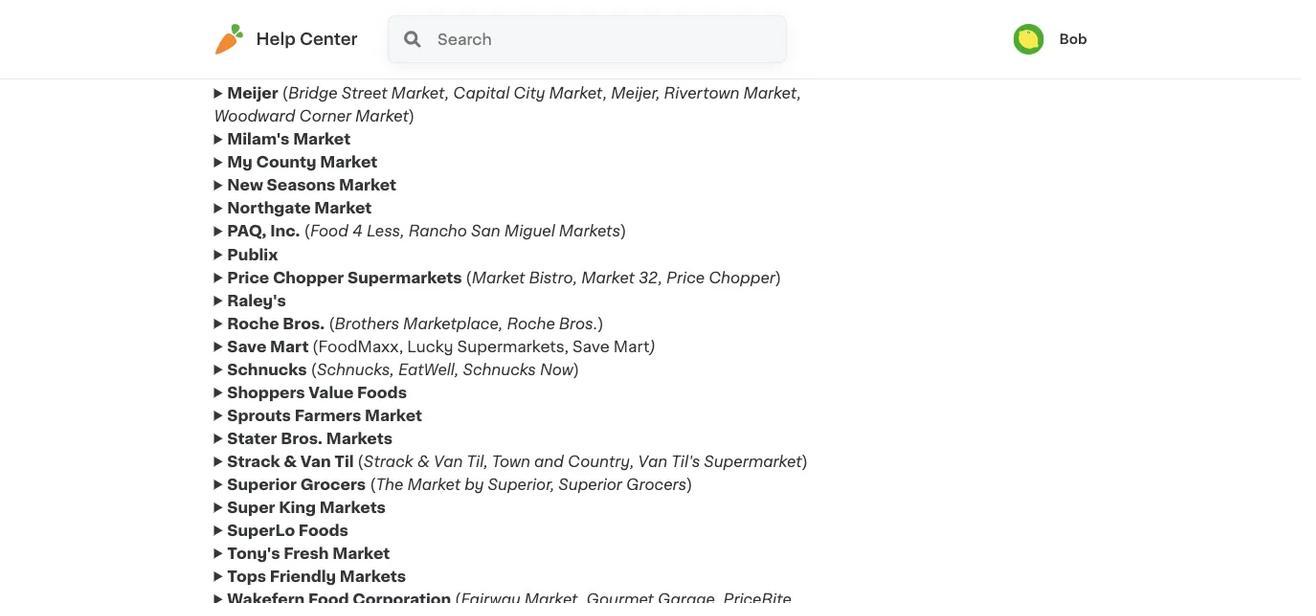 Task type: vqa. For each thing, say whether or not it's contained in the screenshot.
'Bridge' related to Bridge Street Market
yes



Task type: describe. For each thing, give the bounding box(es) containing it.
( up woodward corner market
[[358, 454, 364, 469]]

supermarket
[[704, 454, 802, 469]]

milam's market
[[227, 132, 351, 147]]

delivery for giant
[[216, 237, 284, 253]]

convenience
[[216, 135, 323, 150]]

woodward inside bridge street market, capital city market, meijer, rivertown market, woodward corner market
[[214, 109, 295, 124]]

colorado
[[254, 517, 325, 532]]

grocers for superior grocers
[[289, 574, 355, 589]]

strack & van til ( strack & van til, town and country, van til's supermarket )
[[227, 454, 808, 469]]

value
[[309, 385, 354, 400]]

connecticut for connecticut massachusetts
[[393, 545, 489, 560]]

giant food
[[216, 6, 305, 21]]

tops
[[227, 569, 266, 584]]

oklahoma pennsylvania
[[661, 460, 763, 498]]

massachusetts inside 'california connecticut massachusetts new hampshire'
[[363, 561, 481, 576]]

meijer for meijer
[[216, 319, 267, 335]]

texas inside oklahoma texas
[[559, 78, 603, 93]]

1 vertical spatial foods
[[357, 385, 407, 400]]

missouri inside "illinois indiana missouri wisconsin"
[[383, 448, 448, 463]]

roche up 'supermarkets,'
[[507, 316, 555, 331]]

til for strack & van til
[[323, 506, 343, 521]]

superior down country,
[[559, 477, 622, 492]]

california connecticut massachusetts new hampshire
[[363, 515, 489, 599]]

roche bros. ( brothers marketplace, roche bros. )
[[227, 316, 604, 331]]

1 vertical spatial mexico
[[496, 575, 552, 590]]

& up superior grocers ( the market by superior, superior grocers )
[[417, 454, 430, 469]]

schnucks down 'supermarkets,'
[[463, 362, 536, 377]]

king
[[279, 500, 316, 515]]

0 horizontal spatial capital
[[216, 205, 274, 221]]

hy-
[[216, 45, 246, 60]]

bridge street market
[[216, 149, 385, 164]]

less,
[[367, 224, 405, 239]]

illinois inside "illinois indiana missouri wisconsin"
[[383, 402, 431, 418]]

star
[[216, 422, 249, 438]]

meijer for meijer (
[[227, 86, 278, 101]]

0 horizontal spatial wisconsin
[[383, 471, 462, 486]]

connecticut inside 'california connecticut massachusetts new hampshire'
[[363, 538, 459, 553]]

farmers
[[295, 408, 361, 423]]

save mart ( foodmaxx, lucky supermarkets, save mart )
[[227, 339, 656, 354]]

market 32
[[216, 413, 297, 428]]

0 horizontal spatial miguel
[[316, 320, 371, 336]]

rapid
[[280, 45, 327, 60]]

new inside 'california connecticut massachusetts new hampshire'
[[363, 584, 397, 599]]

shaw's
[[216, 320, 273, 335]]

hy-vee rapid grocery
[[216, 45, 397, 60]]

markets up bistro, on the left top of page
[[559, 224, 621, 239]]

nebraska new mexico
[[613, 68, 708, 106]]

1 horizontal spatial brothers
[[335, 316, 399, 331]]

arizona inside "alabama arizona california colorado delaware florida georgia"
[[254, 471, 311, 486]]

maryland inside maryland pennsylvania virginia west virginia
[[393, 419, 465, 435]]

( up shoppers value foods on the left bottom of page
[[311, 362, 317, 377]]

island
[[416, 343, 462, 358]]

& for strack & van til ( strack & van til, town and country, van til's supermarket )
[[284, 454, 297, 469]]

northgate market
[[227, 201, 372, 216]]

0 horizontal spatial 4
[[260, 271, 271, 287]]

arkansas missouri oklahoma
[[420, 32, 498, 93]]

giant for giant food
[[216, 6, 260, 21]]

jacksons
[[216, 159, 294, 175]]

california up the south
[[559, 264, 633, 279]]

foods for superlo foods
[[299, 523, 348, 538]]

foods for jerry's foods
[[276, 45, 326, 60]]

indiana up the grocery on the top of the page
[[370, 22, 426, 37]]

0 vertical spatial miguel
[[504, 224, 555, 239]]

connecticut for connecticut massachusetts new york pennsylvania vermont
[[363, 367, 459, 382]]

superior grocers
[[216, 574, 355, 589]]

tony's
[[227, 546, 280, 561]]

markets for super king markets
[[319, 500, 386, 515]]

united supermarkets texas
[[216, 203, 603, 229]]

vons
[[216, 490, 256, 506]]

0 vertical spatial 4
[[352, 224, 363, 239]]

plus
[[311, 55, 345, 70]]

new jersey pennsylvania
[[393, 214, 494, 253]]

country,
[[568, 454, 634, 469]]

bros. down the south
[[559, 316, 598, 331]]

& for strack & van til
[[273, 506, 286, 521]]

lucky supermarkets
[[216, 447, 331, 485]]

nevada for vons
[[362, 502, 420, 517]]

0 horizontal spatial city
[[278, 205, 312, 221]]

32,
[[639, 270, 663, 285]]

1 vertical spatial corner
[[306, 490, 363, 505]]

bob
[[1059, 33, 1087, 46]]

california down 'superlo foods'
[[254, 540, 328, 555]]

lewis food town
[[227, 17, 365, 32]]

mart for save mart
[[259, 527, 297, 542]]

mart down the 32,
[[614, 339, 650, 354]]

columbia
[[442, 125, 516, 141]]

hampshire inside new hampshire rhode island vermont
[[400, 320, 484, 335]]

york inside connecticut massachusetts new york pennsylvania vermont
[[401, 413, 434, 428]]

strack & van til
[[216, 506, 343, 521]]

markets for stater bros. markets
[[326, 431, 393, 446]]

nebraska for nebraska new mexico
[[613, 68, 686, 83]]

( right inc.
[[304, 224, 310, 239]]

city inside bridge street market, capital city market, meijer, rivertown market, woodward corner market
[[514, 86, 545, 101]]

now
[[540, 362, 573, 377]]

help center link
[[214, 24, 358, 55]]

rivertown inside bridge street market, capital city market, meijer, rivertown market, woodward corner market
[[664, 86, 740, 101]]

georgia inside "alabama arizona california colorado delaware florida georgia"
[[254, 586, 315, 601]]

town and country
[[216, 574, 364, 589]]

nevada for raley's
[[254, 356, 313, 372]]

1 vertical spatial rivertown
[[216, 433, 299, 449]]

1 vertical spatial by
[[311, 517, 332, 532]]

bros. for roche bros. ( brothers marketplace, roche bros. )
[[283, 316, 325, 331]]

meijer (
[[227, 86, 288, 101]]

0 vertical spatial texas
[[362, 0, 406, 15]]

superior up super
[[227, 477, 297, 492]]

safeway
[[216, 137, 285, 152]]

superior,
[[488, 477, 555, 492]]

markets up rhode
[[374, 320, 441, 336]]

montana
[[362, 217, 430, 233]]

0 vertical spatial lucky
[[407, 339, 453, 354]]

illinois down "seasons"
[[254, 195, 303, 210]]

price right the 32,
[[666, 270, 705, 285]]

vee
[[246, 45, 276, 60]]

giant for giant instant delivery
[[216, 214, 260, 230]]

california nevada for raley's
[[254, 333, 328, 372]]

chopper right the 32,
[[709, 270, 775, 285]]

strack for strack & van til
[[216, 506, 269, 521]]

connecticut massachusetts
[[393, 545, 510, 583]]

Search search field
[[436, 16, 786, 62]]

d.c.
[[492, 33, 523, 48]]

save up the now
[[573, 339, 610, 354]]

new inside connecticut massachusetts new york pennsylvania vermont
[[363, 413, 397, 428]]

( up foodmaxx, at the bottom
[[329, 316, 335, 331]]

til's
[[671, 454, 700, 469]]

jerry's foods
[[216, 45, 326, 60]]

1 horizontal spatial and
[[534, 454, 564, 469]]

( left "illinois indiana missouri wisconsin" at the left bottom of page
[[370, 477, 376, 492]]

friendly
[[270, 569, 336, 584]]

superlo
[[227, 523, 295, 538]]

new hampshire rhode island vermont
[[362, 320, 484, 381]]

price for price chopper
[[216, 573, 258, 588]]

market inside bridge street market, capital city market, meijer, rivertown market, woodward corner market
[[355, 109, 409, 124]]

schnucks ( schnucks, eatwell, schnucks now )
[[227, 362, 580, 377]]

virginia inside south carolina tennessee virginia
[[559, 333, 616, 349]]

food for lewis food town
[[277, 17, 318, 32]]

lucky inside lucky supermarkets
[[216, 447, 265, 463]]

california up the brothers marketplace
[[254, 333, 328, 349]]

arizona california delaware district of columbia hawaii idaho maryland montana
[[362, 56, 516, 233]]

ohio
[[466, 354, 503, 369]]

0 vertical spatial san
[[471, 224, 500, 239]]

new seasons market
[[227, 178, 397, 193]]

west inside maryland pennsylvania virginia west virginia
[[393, 488, 432, 504]]

super
[[227, 500, 275, 515]]

fresh
[[284, 546, 329, 561]]

supermarkets up new york
[[348, 270, 462, 285]]

arizona for arizona
[[559, 90, 617, 106]]

california up colorado
[[254, 494, 328, 509]]

north
[[254, 364, 298, 379]]

maryland pennsylvania virginia west virginia
[[393, 419, 494, 504]]

florida for florida alabama georgia north carolina
[[254, 295, 306, 310]]

0 vertical spatial west
[[694, 10, 734, 25]]

local market
[[227, 40, 332, 55]]

california up king
[[254, 471, 328, 486]]

schnucks for schnucks ( schnucks, eatwell, schnucks now )
[[227, 362, 307, 377]]

massachusetts inside massachusetts new hampshire
[[254, 103, 372, 118]]

united
[[216, 203, 270, 218]]

1 horizontal spatial washington
[[559, 228, 651, 244]]

bridge for bridge street market, capital city market, meijer, rivertown market, woodward corner market
[[288, 86, 338, 101]]

oklahoma for oklahoma texas
[[559, 55, 637, 70]]

country
[[297, 574, 364, 589]]

price chopper supermarkets ( market bistro, market 32, price chopper )
[[227, 270, 782, 285]]

bistro
[[216, 322, 264, 337]]

tennessee virginia
[[254, 80, 337, 118]]

wiggly
[[271, 135, 327, 150]]

0 horizontal spatial san
[[281, 320, 312, 336]]

0 horizontal spatial rancho
[[216, 320, 278, 336]]

2 vertical spatial town
[[216, 574, 259, 589]]

delaware inside "arizona california delaware district of columbia hawaii idaho maryland montana"
[[362, 102, 434, 118]]

pennsylvania virginia west virginia
[[393, 317, 494, 378]]

supermarkets for mckinnon's supermarkets
[[326, 63, 441, 78]]

capital city market
[[216, 205, 373, 221]]

indiana inside indiana missouri
[[383, 551, 439, 566]]

chopper for price chopper supermarkets ( market bistro, market 32, price chopper )
[[273, 270, 344, 285]]

market bistro
[[216, 299, 273, 337]]

stater
[[227, 431, 277, 446]]

new inside new jersey pennsylvania
[[393, 214, 427, 230]]

street for market
[[273, 149, 324, 164]]

virginia inside tennessee virginia
[[254, 103, 311, 118]]

bridge street market, capital city market, meijer, rivertown market, woodward corner market
[[214, 86, 802, 124]]

california up superior grocers ( the market by superior, superior grocers )
[[418, 459, 492, 474]]

raley's
[[227, 293, 286, 308]]

1 vertical spatial the
[[216, 517, 246, 532]]

california nevada for foodmaxx
[[418, 379, 492, 418]]

pennsylvania inside connecticut massachusetts new york pennsylvania vermont
[[363, 436, 464, 451]]

star market
[[216, 422, 310, 438]]

nebraska for nebraska
[[559, 22, 632, 37]]

illinois down friendly
[[254, 586, 303, 601]]

jerry's
[[216, 45, 273, 60]]

louisiana maryland
[[458, 460, 530, 498]]

strack for strack & van til ( strack & van til, town and country, van til's supermarket )
[[227, 454, 280, 469]]

milam's
[[227, 132, 290, 147]]

roche for roche bros. ( brothers marketplace, roche bros. )
[[227, 316, 279, 331]]

marketplace
[[290, 356, 392, 372]]

( down mckinnon's
[[282, 86, 288, 101]]

rhode
[[362, 343, 413, 358]]

paq,
[[227, 224, 267, 239]]

1 horizontal spatial by
[[465, 477, 484, 492]]

paq, inc. ( food 4 less, rancho san miguel markets )
[[227, 224, 627, 239]]

corner inside bridge street market, capital city market, meijer, rivertown market, woodward corner market
[[299, 109, 351, 124]]

( up the brothers marketplace
[[312, 339, 318, 354]]



Task type: locate. For each thing, give the bounding box(es) containing it.
food
[[264, 6, 305, 21], [277, 17, 318, 32], [264, 112, 305, 127], [297, 159, 338, 175], [310, 224, 348, 239], [216, 271, 257, 287]]

oregon down northgate
[[254, 218, 312, 233]]

schnucks for schnucks
[[216, 437, 296, 452]]

1 vertical spatial town
[[492, 454, 530, 469]]

0 vertical spatial michigan
[[466, 331, 537, 346]]

2 giant from the top
[[216, 112, 260, 127]]

delivery for martin's
[[216, 465, 284, 481]]

instant inside martin's instant delivery
[[286, 442, 343, 458]]

town up the superior,
[[492, 454, 530, 469]]

new inside massachusetts new hampshire
[[254, 126, 289, 141]]

0 horizontal spatial by
[[311, 517, 332, 532]]

hampshire inside 'california connecticut massachusetts new hampshire'
[[401, 584, 485, 599]]

oregon up oklahoma texas
[[559, 11, 617, 26]]

0 horizontal spatial market,
[[391, 86, 449, 101]]

florida inside "alabama arizona california colorado delaware florida georgia"
[[254, 563, 306, 578]]

1 vertical spatial woodward
[[216, 490, 303, 505]]

oklahoma for oklahoma pennsylvania
[[661, 460, 739, 475]]

south
[[559, 287, 605, 303]]

town down 'tony's'
[[216, 574, 259, 589]]

4 left less,
[[352, 224, 363, 239]]

instacart image
[[214, 24, 245, 55]]

markets down farmers
[[326, 431, 393, 446]]

stater bros. markets
[[227, 431, 393, 446]]

michigan down 'kentucky'
[[466, 331, 537, 346]]

2 florida from the top
[[254, 295, 306, 310]]

10box cost plus
[[216, 55, 345, 70]]

mckinnon's supermarkets
[[227, 63, 441, 78]]

1 horizontal spatial san
[[471, 224, 500, 239]]

food down the publix
[[216, 271, 257, 287]]

0 horizontal spatial rivertown
[[216, 433, 299, 449]]

price for price chopper supermarkets ( market bistro, market 32, price chopper )
[[227, 270, 269, 285]]

food for giant food
[[264, 6, 305, 21]]

capital
[[453, 86, 510, 101], [216, 205, 274, 221]]

0 vertical spatial brothers
[[335, 316, 399, 331]]

1 horizontal spatial market,
[[549, 86, 607, 101]]

2 vertical spatial missouri
[[383, 574, 448, 589]]

san up the brothers marketplace
[[281, 320, 312, 336]]

illinois inside illinois indiana kentucky michigan ohio wisconsin
[[466, 262, 515, 277]]

giant inside giant food convenience
[[216, 112, 260, 127]]

hampshire up bridge street market
[[293, 126, 376, 141]]

supermarkets down 'new seasons market'
[[274, 203, 388, 218]]

the down connecticut massachusetts new york pennsylvania vermont
[[376, 477, 403, 492]]

texas left meijer,
[[559, 78, 603, 93]]

1 vertical spatial san
[[281, 320, 312, 336]]

roche for roche bros.
[[216, 413, 268, 428]]

texas inside united supermarkets texas
[[559, 214, 603, 229]]

strack up superior grocers ( the market by superior, superior grocers )
[[364, 454, 413, 469]]

schnucks
[[227, 362, 307, 377], [463, 362, 536, 377], [216, 437, 296, 452]]

oregon for oregon
[[559, 11, 617, 26]]

missouri right country
[[383, 574, 448, 589]]

tennessee inside south carolina tennessee virginia
[[559, 310, 643, 326]]

2 horizontal spatial arizona
[[559, 90, 617, 106]]

indiana down superior grocers ( the market by superior, superior grocers )
[[383, 551, 439, 566]]

)
[[409, 109, 415, 124], [621, 224, 627, 239], [775, 270, 782, 285], [598, 316, 604, 331], [650, 339, 656, 354], [573, 362, 580, 377], [802, 454, 808, 469], [687, 477, 693, 492]]

washington,
[[393, 33, 488, 48]]

2 horizontal spatial oklahoma
[[661, 460, 739, 475]]

chopper down tops
[[216, 596, 287, 603]]

superior down woodward corner market
[[335, 517, 405, 532]]

food up 'new seasons market'
[[297, 159, 338, 175]]

1 vertical spatial florida
[[254, 295, 306, 310]]

oklahoma inside oklahoma pennsylvania
[[661, 460, 739, 475]]

york up save mart ( foodmaxx, lucky supermarkets, save mart )
[[401, 310, 434, 326]]

1 horizontal spatial bridge
[[288, 86, 338, 101]]

nevada
[[254, 356, 313, 372], [418, 402, 477, 418], [362, 502, 420, 517]]

connecticut
[[363, 367, 459, 382], [363, 538, 459, 553], [393, 545, 489, 560]]

1 vertical spatial street
[[273, 149, 324, 164]]

california down the south
[[559, 320, 633, 336]]

lucky
[[407, 339, 453, 354], [216, 447, 265, 463]]

carolina inside south carolina tennessee virginia
[[609, 287, 672, 303]]

0 vertical spatial york
[[401, 310, 434, 326]]

arizona inside "arizona california delaware district of columbia hawaii idaho maryland montana"
[[362, 56, 419, 72]]

michigan down louisiana
[[466, 490, 537, 505]]

city down d.c.
[[514, 86, 545, 101]]

georgia inside florida alabama georgia north carolina
[[254, 341, 315, 356]]

vermont inside new hampshire rhode island vermont
[[362, 366, 428, 381]]

save up 'tony's'
[[216, 527, 255, 542]]

missouri inside the arkansas missouri oklahoma
[[420, 55, 485, 70]]

1 martin's from the top
[[216, 328, 282, 344]]

tony's fresh market
[[227, 546, 390, 561]]

0 horizontal spatial oklahoma
[[420, 78, 498, 93]]

1 vertical spatial arizona
[[559, 90, 617, 106]]

california nevada for vons
[[362, 479, 435, 517]]

strack up superlo
[[216, 506, 269, 521]]

2 vertical spatial foods
[[299, 523, 348, 538]]

shoppers value foods
[[227, 385, 411, 400]]

giant inside giant instant delivery
[[216, 214, 260, 230]]

1 horizontal spatial oregon
[[559, 11, 617, 26]]

meijer,
[[611, 86, 660, 101]]

alabama inside "alabama arizona california colorado delaware florida georgia"
[[254, 448, 321, 463]]

hampshire inside massachusetts new hampshire
[[293, 126, 376, 141]]

0 vertical spatial mexico
[[652, 91, 708, 106]]

user avatar image
[[1014, 24, 1044, 55]]

county
[[256, 155, 316, 170]]

west
[[694, 10, 734, 25], [393, 363, 432, 378], [393, 488, 432, 504]]

new inside nebraska new mexico
[[613, 91, 648, 106]]

virginia inside virginia washington, d.c.
[[393, 10, 449, 25]]

2 york from the top
[[401, 413, 434, 428]]

roche up the stater
[[216, 413, 268, 428]]

giant for giant food convenience
[[216, 112, 260, 127]]

martin's for martin's
[[216, 328, 282, 344]]

delaware up of
[[393, 89, 464, 104]]

food for jacksons food stores
[[297, 159, 338, 175]]

roche bros.
[[216, 413, 313, 428]]

california down inc.
[[254, 241, 328, 256]]

0 vertical spatial corner
[[299, 109, 351, 124]]

price inside price chopper
[[216, 573, 258, 588]]

foodmaxx,
[[318, 339, 403, 354]]

0 horizontal spatial mexico
[[496, 575, 552, 590]]

3 giant from the top
[[216, 214, 260, 230]]

1 york from the top
[[401, 310, 434, 326]]

rivertown market
[[216, 433, 360, 449]]

1 horizontal spatial miguel
[[504, 224, 555, 239]]

michigan
[[466, 331, 537, 346], [466, 490, 537, 505]]

publix
[[227, 247, 278, 262]]

west inside pennsylvania virginia west virginia
[[393, 363, 432, 378]]

1 vertical spatial martin's
[[216, 442, 282, 458]]

lewis
[[227, 17, 274, 32]]

1 horizontal spatial lucky
[[407, 339, 453, 354]]

0 vertical spatial missouri
[[420, 55, 485, 70]]

( up marketplace,
[[466, 270, 472, 285]]

delaware down 'superlo foods'
[[254, 540, 326, 555]]

connecticut massachusetts new york pennsylvania vermont
[[363, 367, 481, 474]]

miguel up foodmaxx, at the bottom
[[316, 320, 371, 336]]

missouri for indiana
[[383, 574, 448, 589]]

hampshire up save mart ( foodmaxx, lucky supermarkets, save mart )
[[400, 320, 484, 335]]

idaho
[[362, 171, 405, 187]]

market, down west virginia
[[743, 86, 802, 101]]

3 market, from the left
[[743, 86, 802, 101]]

1 horizontal spatial rancho
[[409, 224, 467, 239]]

martin's for martin's instant delivery
[[216, 442, 282, 458]]

chopper for price chopper
[[216, 596, 287, 603]]

food for giant food convenience
[[264, 112, 305, 127]]

1 vertical spatial rancho
[[216, 320, 278, 336]]

center
[[300, 31, 358, 47]]

delaware up district
[[362, 102, 434, 118]]

florida down the "fresh"
[[254, 563, 306, 578]]

arizona down the washington,
[[362, 56, 419, 72]]

save
[[227, 339, 266, 354], [573, 339, 610, 354], [216, 527, 255, 542]]

local
[[227, 40, 271, 55]]

superlo foods
[[227, 523, 348, 538]]

save for save mart ( foodmaxx, lucky supermarkets, save mart )
[[227, 339, 266, 354]]

delivery inside martin's instant delivery
[[216, 465, 284, 481]]

maryland inside "arizona california delaware district of columbia hawaii idaho maryland montana"
[[362, 194, 434, 210]]

oregon washington
[[254, 218, 345, 256]]

save for save mart
[[216, 527, 255, 542]]

2 vertical spatial hampshire
[[401, 584, 485, 599]]

2 vertical spatial oklahoma
[[661, 460, 739, 475]]

0 vertical spatial alabama
[[254, 318, 321, 333]]

1 vertical spatial hampshire
[[400, 320, 484, 335]]

1 vertical spatial city
[[278, 205, 312, 221]]

1 horizontal spatial capital
[[453, 86, 510, 101]]

1 vertical spatial oklahoma
[[420, 78, 498, 93]]

til for strack & van til ( strack & van til, town and country, van til's supermarket )
[[334, 454, 354, 469]]

til down "stater bros. markets"
[[334, 454, 354, 469]]

vermont
[[362, 366, 428, 381], [363, 459, 429, 474]]

arizona down search search field
[[559, 90, 617, 106]]

jersey for new jersey pennsylvania
[[431, 214, 484, 230]]

1 vertical spatial delivery
[[216, 465, 284, 481]]

jersey for new jersey
[[563, 22, 616, 37]]

michigan inside illinois indiana kentucky michigan ohio wisconsin
[[466, 331, 537, 346]]

2 alabama from the top
[[254, 448, 321, 463]]

food up rapid
[[277, 17, 318, 32]]

0 vertical spatial california nevada
[[254, 333, 328, 372]]

food down northgate market
[[310, 224, 348, 239]]

arkansas
[[420, 32, 490, 47]]

price chopper
[[216, 573, 287, 603]]

new inside new hampshire rhode island vermont
[[362, 320, 396, 335]]

0 horizontal spatial the
[[216, 517, 246, 532]]

washington
[[559, 228, 651, 244], [254, 241, 345, 256]]

carolina up value
[[302, 364, 366, 379]]

supermarkets for united supermarkets texas
[[274, 203, 388, 218]]

oregon
[[559, 11, 617, 26], [254, 218, 312, 233]]

1 vertical spatial carolina
[[302, 364, 366, 379]]

price down 'tony's'
[[216, 573, 258, 588]]

superior down 'tony's'
[[216, 574, 286, 589]]

market
[[275, 40, 332, 55], [355, 109, 409, 124], [293, 132, 351, 147], [327, 149, 385, 164], [320, 155, 378, 170], [339, 178, 397, 193], [314, 201, 372, 216], [316, 205, 373, 221], [472, 270, 525, 285], [581, 270, 635, 285], [216, 299, 273, 314], [365, 408, 422, 423], [216, 413, 273, 428], [253, 422, 310, 438], [302, 433, 360, 449], [407, 477, 461, 492], [367, 490, 424, 505], [250, 517, 307, 532], [332, 546, 390, 561]]

bros. up the brothers marketplace
[[283, 316, 325, 331]]

instant for giant instant delivery
[[264, 214, 321, 230]]

jersey right montana
[[431, 214, 484, 230]]

schnucks,
[[317, 362, 394, 377]]

strack down the stater
[[227, 454, 280, 469]]

missouri for arkansas
[[420, 55, 485, 70]]

0 vertical spatial rivertown
[[664, 86, 740, 101]]

york
[[401, 310, 434, 326], [401, 413, 434, 428]]

0 vertical spatial capital
[[453, 86, 510, 101]]

illinois minnesota
[[559, 68, 640, 106]]

street for market,
[[342, 86, 387, 101]]

giant up the piggly
[[216, 112, 260, 127]]

1 horizontal spatial 4
[[352, 224, 363, 239]]

florida down less
[[254, 295, 306, 310]]

capital inside bridge street market, capital city market, meijer, rivertown market, woodward corner market
[[453, 86, 510, 101]]

schnucks up shoppers
[[227, 362, 307, 377]]

hampshire down connecticut massachusetts
[[401, 584, 485, 599]]

supermarkets for lucky supermarkets
[[216, 470, 331, 485]]

georgia
[[254, 34, 315, 49], [254, 34, 315, 49], [254, 341, 315, 356], [254, 425, 315, 440], [254, 586, 315, 601]]

mart up the brothers marketplace
[[270, 339, 309, 354]]

strack
[[227, 454, 280, 469], [364, 454, 413, 469], [216, 506, 269, 521]]

minnesota
[[559, 90, 640, 106]]

1 vertical spatial alabama
[[254, 448, 321, 463]]

connecticut inside connecticut massachusetts new york pennsylvania vermont
[[363, 367, 459, 382]]

martin's down raley's
[[216, 328, 282, 344]]

arizona for arizona california delaware district of columbia hawaii idaho maryland montana
[[362, 56, 419, 72]]

nebraska inside nebraska new mexico
[[613, 68, 686, 83]]

instant for martin's instant delivery
[[286, 442, 343, 458]]

illinois indiana missouri wisconsin
[[383, 402, 462, 486]]

tennessee
[[254, 80, 337, 95], [559, 310, 643, 326], [254, 563, 337, 578]]

texas up bistro, on the left top of page
[[559, 214, 603, 229]]

mexico inside nebraska new mexico
[[652, 91, 708, 106]]

1 market, from the left
[[391, 86, 449, 101]]

grocers
[[300, 477, 366, 492], [626, 477, 687, 492], [289, 574, 355, 589]]

1 vertical spatial bridge
[[216, 149, 270, 164]]

florida for florida
[[254, 172, 306, 187]]

0 vertical spatial martin's
[[216, 328, 282, 344]]

0 horizontal spatial brothers
[[216, 356, 287, 372]]

1 vertical spatial nevada
[[418, 402, 477, 418]]

jacksons food stores
[[216, 159, 395, 175]]

virginia washington, d.c.
[[393, 10, 523, 48]]

bridge up massachusetts new hampshire
[[288, 86, 338, 101]]

street inside bridge street market, capital city market, meijer, rivertown market, woodward corner market
[[342, 86, 387, 101]]

0 vertical spatial carolina
[[609, 287, 672, 303]]

by
[[465, 477, 484, 492], [311, 517, 332, 532]]

grocers for superior grocers ( the market by superior, superior grocers )
[[300, 477, 366, 492]]

by down til,
[[465, 477, 484, 492]]

1 horizontal spatial oklahoma
[[559, 55, 637, 70]]

delivery down united
[[216, 237, 284, 253]]

2 michigan from the top
[[466, 490, 537, 505]]

bros. for stater bros. markets
[[281, 431, 323, 446]]

1 vertical spatial brothers
[[216, 356, 287, 372]]

vermont inside connecticut massachusetts new york pennsylvania vermont
[[363, 459, 429, 474]]

0 vertical spatial jersey
[[563, 22, 616, 37]]

1 florida from the top
[[254, 172, 306, 187]]

california inside 'california connecticut massachusetts new hampshire'
[[363, 515, 436, 531]]

california down eatwell,
[[418, 379, 492, 395]]

alabama down "stater bros. markets"
[[254, 448, 321, 463]]

0 horizontal spatial town
[[216, 574, 259, 589]]

2 delivery from the top
[[216, 465, 284, 481]]

1 vertical spatial and
[[263, 574, 293, 589]]

indiana up 'kentucky'
[[466, 285, 522, 300]]

0 vertical spatial vermont
[[362, 366, 428, 381]]

2 vertical spatial tennessee
[[254, 563, 337, 578]]

1 horizontal spatial mexico
[[652, 91, 708, 106]]

west down rhode
[[393, 363, 432, 378]]

florida inside florida alabama georgia north carolina
[[254, 295, 306, 310]]

0 horizontal spatial and
[[263, 574, 293, 589]]

1 delivery from the top
[[216, 237, 284, 253]]

superior grocers ( the market by superior, superior grocers )
[[227, 477, 693, 492]]

bridge for bridge street market
[[216, 149, 270, 164]]

0 vertical spatial instant
[[264, 214, 321, 230]]

delivery inside giant instant delivery
[[216, 237, 284, 253]]

til
[[334, 454, 354, 469], [323, 506, 343, 521]]

oregon inside the oregon washington
[[254, 218, 312, 233]]

grocers up super king markets
[[300, 477, 366, 492]]

0 vertical spatial by
[[465, 477, 484, 492]]

town up the grocery on the top of the page
[[322, 17, 365, 32]]

2 vertical spatial nevada
[[362, 502, 420, 517]]

california inside "arizona california delaware district of columbia hawaii idaho maryland montana"
[[362, 79, 435, 95]]

stores
[[342, 159, 395, 175]]

california nevada up shoppers
[[254, 333, 328, 372]]

indiana inside "illinois indiana missouri wisconsin"
[[383, 425, 439, 440]]

pennsylvania
[[393, 237, 494, 253], [393, 317, 494, 332], [363, 436, 464, 451], [393, 442, 494, 458], [661, 483, 763, 498]]

1 michigan from the top
[[466, 331, 537, 346]]

0 vertical spatial nevada
[[254, 356, 313, 372]]

nebraska up meijer,
[[613, 68, 686, 83]]

martin's down star market
[[216, 442, 282, 458]]

1 alabama from the top
[[254, 318, 321, 333]]

mart down strack & van til
[[259, 527, 297, 542]]

instant inside giant instant delivery
[[264, 214, 321, 230]]

rancho
[[409, 224, 467, 239], [216, 320, 278, 336]]

south carolina tennessee virginia
[[559, 287, 672, 349]]

2 vertical spatial texas
[[559, 214, 603, 229]]

1 horizontal spatial the
[[376, 477, 403, 492]]

0 vertical spatial and
[[534, 454, 564, 469]]

alabama down raley's
[[254, 318, 321, 333]]

til down woodward corner market
[[323, 506, 343, 521]]

roche down raley's
[[227, 316, 279, 331]]

delaware inside delaware maryland
[[393, 89, 464, 104]]

martin's
[[216, 328, 282, 344], [216, 442, 282, 458]]

1 vertical spatial york
[[401, 413, 434, 428]]

0 vertical spatial delivery
[[216, 237, 284, 253]]

2 vertical spatial arizona
[[254, 471, 311, 486]]

1 horizontal spatial wisconsin
[[466, 377, 545, 392]]

connecticut inside connecticut massachusetts
[[393, 545, 489, 560]]

0 vertical spatial til
[[334, 454, 354, 469]]

0 horizontal spatial lucky
[[216, 447, 265, 463]]

1 giant from the top
[[216, 6, 260, 21]]

10box
[[216, 55, 265, 70]]

illinois down schnucks ( schnucks, eatwell, schnucks now )
[[383, 402, 431, 418]]

nevada for foodmaxx
[[418, 402, 477, 418]]

2 market, from the left
[[549, 86, 607, 101]]

california nevada
[[254, 333, 328, 372], [418, 379, 492, 418], [362, 479, 435, 517]]

tennessee for tennessee virginia
[[254, 80, 337, 95]]

grocers down til's
[[626, 477, 687, 492]]

illinois down mckinnon's
[[254, 80, 303, 95]]

mckinnon's
[[227, 63, 323, 78]]

corner up the market by superior
[[306, 490, 363, 505]]

0 horizontal spatial jersey
[[431, 214, 484, 230]]

maine
[[362, 274, 409, 289]]

markets down tony's fresh market
[[340, 569, 406, 584]]

mart for save mart ( foodmaxx, lucky supermarkets, save mart )
[[270, 339, 309, 354]]

oregon for oregon washington
[[254, 218, 312, 233]]

1 vertical spatial west
[[393, 363, 432, 378]]

indiana missouri
[[383, 551, 448, 589]]

alabama inside florida alabama georgia north carolina
[[254, 318, 321, 333]]

mexico
[[652, 91, 708, 106], [496, 575, 552, 590]]

sprouts farmers market
[[227, 408, 422, 423]]

carolina inside florida alabama georgia north carolina
[[302, 364, 366, 379]]

tennessee for tennessee
[[254, 563, 337, 578]]

1 vertical spatial oregon
[[254, 218, 312, 233]]

nebraska up oklahoma texas
[[559, 22, 632, 37]]

2 vertical spatial giant
[[216, 214, 260, 230]]

2 vertical spatial west
[[393, 488, 432, 504]]

nevada up shoppers
[[254, 356, 313, 372]]

markets for tops friendly markets
[[340, 569, 406, 584]]

supermarkets down the grocery on the top of the page
[[326, 63, 441, 78]]

supermarkets inside united supermarkets texas
[[274, 203, 388, 218]]

food inside giant food convenience
[[264, 112, 305, 127]]

4 up raley's
[[260, 271, 271, 287]]

4
[[352, 224, 363, 239], [260, 271, 271, 287]]

bros. down 32
[[281, 431, 323, 446]]

massachusetts new hampshire
[[254, 103, 376, 141]]

illinois inside illinois minnesota
[[559, 68, 608, 83]]

maryland inside louisiana maryland
[[458, 483, 530, 498]]

1 vertical spatial meijer
[[216, 319, 267, 335]]

delaware inside "alabama arizona california colorado delaware florida georgia"
[[254, 540, 326, 555]]

martin's inside martin's instant delivery
[[216, 442, 282, 458]]

eatwell
[[216, 562, 277, 577]]

0 vertical spatial street
[[342, 86, 387, 101]]

giant up instacart icon
[[216, 6, 260, 21]]

bistro,
[[529, 270, 578, 285]]

indiana
[[370, 22, 426, 37], [466, 285, 522, 300], [383, 425, 439, 440], [383, 551, 439, 566]]

tennessee down cost
[[254, 80, 337, 95]]

inc.
[[270, 224, 300, 239]]

york down eatwell,
[[401, 413, 434, 428]]

my county market
[[227, 155, 378, 170]]

0 vertical spatial wisconsin
[[466, 377, 545, 392]]

piggly wiggly
[[216, 135, 327, 150]]

nebraska
[[559, 22, 632, 37], [613, 68, 686, 83]]

bros. for roche bros.
[[272, 413, 313, 428]]

1 horizontal spatial rivertown
[[664, 86, 740, 101]]

indiana inside illinois indiana kentucky michigan ohio wisconsin
[[466, 285, 522, 300]]

1 vertical spatial miguel
[[316, 320, 371, 336]]

shoppers
[[227, 385, 305, 400]]

grocery
[[330, 45, 397, 60]]

jersey inside new jersey pennsylvania
[[431, 214, 484, 230]]

1 horizontal spatial jersey
[[563, 22, 616, 37]]

california down connecticut massachusetts new york pennsylvania vermont
[[362, 479, 435, 494]]

supermarkets up strack & van til
[[216, 470, 331, 485]]

0 horizontal spatial washington
[[254, 241, 345, 256]]

bridge down milam's
[[216, 149, 270, 164]]

vermont down rhode
[[362, 366, 428, 381]]

3 florida from the top
[[254, 563, 306, 578]]

seasons
[[267, 178, 335, 193]]

1 horizontal spatial town
[[322, 17, 365, 32]]

0 vertical spatial oregon
[[559, 11, 617, 26]]

bridge inside bridge street market, capital city market, meijer, rivertown market, woodward corner market
[[288, 86, 338, 101]]

2 martin's from the top
[[216, 442, 282, 458]]

1 vertical spatial lucky
[[216, 447, 265, 463]]

miguel
[[504, 224, 555, 239], [316, 320, 371, 336]]

california nevada up indiana missouri
[[362, 479, 435, 517]]

1 horizontal spatial arizona
[[362, 56, 419, 72]]

oklahoma
[[559, 55, 637, 70], [420, 78, 498, 93], [661, 460, 739, 475]]

1 vertical spatial nebraska
[[613, 68, 686, 83]]



